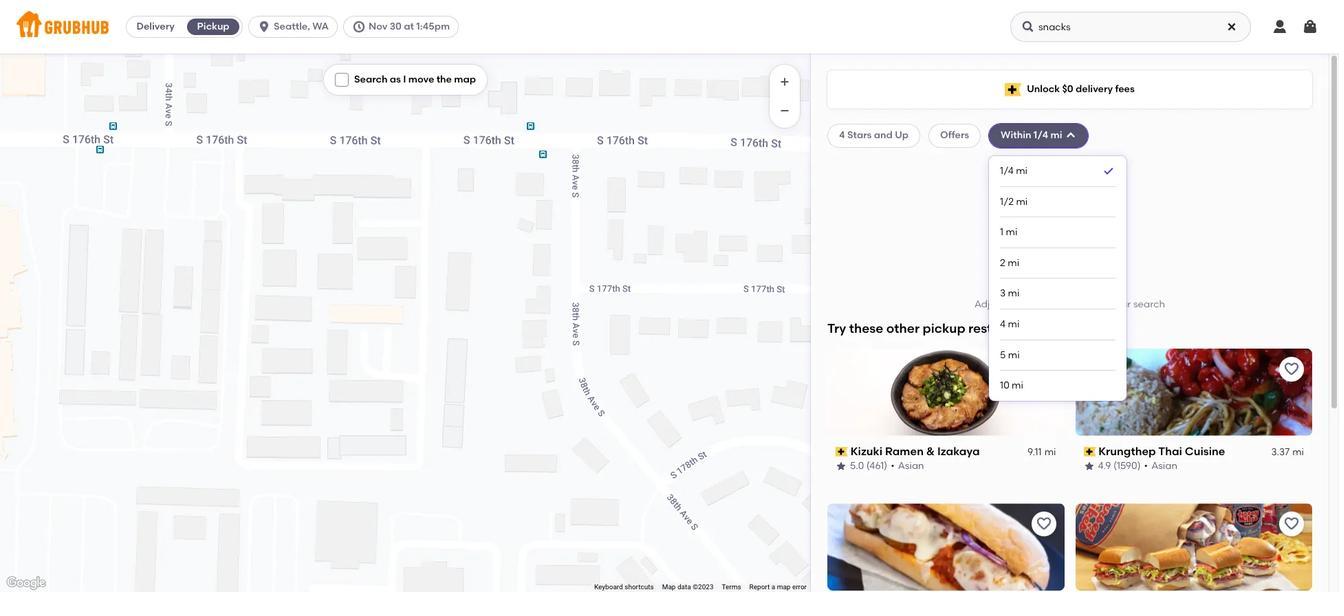 Task type: vqa. For each thing, say whether or not it's contained in the screenshot.
Your account
no



Task type: locate. For each thing, give the bounding box(es) containing it.
subshop logo image
[[828, 504, 1065, 591]]

4 left stars
[[839, 130, 845, 141]]

svg image
[[257, 20, 271, 34], [1227, 21, 1238, 32], [338, 76, 346, 84]]

izakaya
[[938, 445, 980, 458]]

mi for 1/4 mi
[[1016, 165, 1028, 177]]

mi right 3.37
[[1293, 446, 1305, 458]]

4 stars and up
[[839, 130, 909, 141]]

2 mi
[[1001, 257, 1020, 269]]

unlock
[[1027, 83, 1060, 95]]

kizuki
[[851, 445, 883, 458]]

pickup
[[197, 21, 230, 32]]

0 horizontal spatial 4
[[839, 130, 845, 141]]

2 • from the left
[[1145, 460, 1149, 472]]

mi right 5
[[1009, 349, 1020, 361]]

svg image inside seattle, wa button
[[257, 20, 271, 34]]

1 horizontal spatial subscription pass image
[[1084, 447, 1096, 457]]

report a map error
[[750, 584, 807, 591]]

1 • from the left
[[891, 460, 895, 472]]

report
[[750, 584, 770, 591]]

2 subscription pass image from the left
[[1084, 447, 1096, 457]]

mi
[[1051, 130, 1063, 141], [1016, 165, 1028, 177], [1017, 196, 1028, 208], [1006, 227, 1018, 238], [1008, 257, 1020, 269], [1008, 288, 1020, 300], [1008, 319, 1020, 330], [1009, 349, 1020, 361], [1012, 380, 1024, 392], [1045, 446, 1057, 458], [1293, 446, 1305, 458]]

map
[[662, 584, 676, 591]]

your right 3
[[1007, 299, 1027, 310]]

delivery button
[[127, 16, 184, 38]]

0 horizontal spatial map
[[454, 74, 476, 85]]

save this restaurant image for kizuki ramen & izakaya
[[1036, 361, 1052, 377]]

1 horizontal spatial 4
[[1001, 319, 1006, 330]]

map region
[[0, 45, 907, 592]]

1/4 inside option
[[1001, 165, 1014, 177]]

map right a
[[777, 584, 791, 591]]

svg image
[[1272, 19, 1289, 35], [1303, 19, 1319, 35], [352, 20, 366, 34], [1022, 20, 1036, 34], [1066, 130, 1077, 141]]

star icon image left 4.9
[[1084, 461, 1095, 472]]

these
[[850, 321, 884, 337]]

0 horizontal spatial •
[[891, 460, 895, 472]]

nearby
[[1044, 321, 1088, 337]]

google image
[[3, 575, 49, 592]]

list box
[[1001, 156, 1116, 401]]

plus icon image
[[778, 75, 792, 89]]

1 horizontal spatial star icon image
[[1084, 461, 1095, 472]]

star icon image
[[836, 461, 847, 472], [1084, 461, 1095, 472]]

1 horizontal spatial asian
[[1152, 460, 1178, 472]]

svg image inside nov 30 at 1:45pm button
[[352, 20, 366, 34]]

2 horizontal spatial svg image
[[1227, 21, 1238, 32]]

0 horizontal spatial star icon image
[[836, 461, 847, 472]]

1/2
[[1001, 196, 1014, 208]]

mi inside option
[[1016, 165, 1028, 177]]

or
[[1057, 299, 1067, 310]]

1 vertical spatial 1/4
[[1001, 165, 1014, 177]]

move
[[409, 74, 434, 85]]

mi up 1/2 mi
[[1016, 165, 1028, 177]]

1 horizontal spatial your
[[1111, 299, 1132, 310]]

svg image for search as i move the map
[[338, 76, 346, 84]]

krungthep thai cuisine
[[1099, 445, 1226, 458]]

a
[[772, 584, 776, 591]]

the
[[437, 74, 452, 85]]

3 mi
[[1001, 288, 1020, 300]]

mi right 1
[[1006, 227, 1018, 238]]

2 star icon image from the left
[[1084, 461, 1095, 472]]

map data ©2023
[[662, 584, 714, 591]]

1 your from the left
[[1007, 299, 1027, 310]]

0 horizontal spatial asian
[[899, 460, 925, 472]]

0 horizontal spatial svg image
[[257, 20, 271, 34]]

1 vertical spatial map
[[777, 584, 791, 591]]

nov 30 at 1:45pm button
[[343, 16, 465, 38]]

kizuki ramen & izakaya logo image
[[828, 349, 1065, 436]]

1 subscription pass image from the left
[[836, 447, 848, 457]]

subscription pass image
[[836, 447, 848, 457], [1084, 447, 1096, 457]]

mi right 2
[[1008, 257, 1020, 269]]

filters
[[1029, 299, 1055, 310]]

0 vertical spatial 4
[[839, 130, 845, 141]]

1 star icon image from the left
[[836, 461, 847, 472]]

1/4 mi option
[[1001, 156, 1116, 187]]

5.0 (461)
[[850, 460, 888, 472]]

• asian down krungthep thai cuisine
[[1145, 460, 1178, 472]]

mi for 10 mi
[[1012, 380, 1024, 392]]

1 horizontal spatial 1/4
[[1034, 130, 1049, 141]]

• asian for ramen
[[891, 460, 925, 472]]

up
[[895, 130, 909, 141]]

seattle, wa
[[274, 21, 329, 32]]

mi for 1 mi
[[1006, 227, 1018, 238]]

1 vertical spatial 4
[[1001, 319, 1006, 330]]

shortcuts
[[625, 584, 654, 591]]

2 • asian from the left
[[1145, 460, 1178, 472]]

jersey mike's logo image
[[1076, 504, 1313, 591]]

save this restaurant image
[[1036, 361, 1052, 377], [1284, 361, 1301, 377], [1036, 516, 1052, 533]]

asian down kizuki ramen & izakaya
[[899, 460, 925, 472]]

mi right '1/2'
[[1017, 196, 1028, 208]]

subscription pass image left kizuki on the right of the page
[[836, 447, 848, 457]]

your left search
[[1111, 299, 1132, 310]]

cuisine
[[1185, 445, 1226, 458]]

4.9 (1590)
[[1099, 460, 1141, 472]]

0 horizontal spatial 1/4
[[1001, 165, 1014, 177]]

star icon image for krungthep thai cuisine
[[1084, 461, 1095, 472]]

0 horizontal spatial your
[[1007, 299, 1027, 310]]

2 asian from the left
[[1152, 460, 1178, 472]]

stars
[[848, 130, 872, 141]]

offers
[[941, 130, 970, 141]]

10
[[1001, 380, 1010, 392]]

1 horizontal spatial map
[[777, 584, 791, 591]]

mi right 10
[[1012, 380, 1024, 392]]

list box containing 1/4 mi
[[1001, 156, 1116, 401]]

(461)
[[867, 460, 888, 472]]

30
[[390, 21, 402, 32]]

mi right 3
[[1008, 288, 1020, 300]]

• right (461)
[[891, 460, 895, 472]]

$0
[[1063, 83, 1074, 95]]

1 • asian from the left
[[891, 460, 925, 472]]

1
[[1001, 227, 1004, 238]]

save this restaurant button for subshop logo
[[1032, 512, 1057, 537]]

ramen
[[886, 445, 924, 458]]

1 asian from the left
[[899, 460, 925, 472]]

1 horizontal spatial svg image
[[338, 76, 346, 84]]

nov 30 at 1:45pm
[[369, 21, 450, 32]]

3.37 mi
[[1272, 446, 1305, 458]]

1/2 mi
[[1001, 196, 1028, 208]]

asian down krungthep thai cuisine
[[1152, 460, 1178, 472]]

mi up 5 mi
[[1008, 319, 1020, 330]]

1/4 up '1/2'
[[1001, 165, 1014, 177]]

keyboard
[[594, 584, 623, 591]]

1 horizontal spatial •
[[1145, 460, 1149, 472]]

restaurants
[[969, 321, 1041, 337]]

• asian
[[891, 460, 925, 472], [1145, 460, 1178, 472]]

mi for 2 mi
[[1008, 257, 1020, 269]]

3
[[1001, 288, 1006, 300]]

• right (1590)
[[1145, 460, 1149, 472]]

0 horizontal spatial • asian
[[891, 460, 925, 472]]

2 your from the left
[[1111, 299, 1132, 310]]

1:45pm
[[417, 21, 450, 32]]

0 horizontal spatial subscription pass image
[[836, 447, 848, 457]]

4
[[839, 130, 845, 141], [1001, 319, 1006, 330]]

4 mi
[[1001, 319, 1020, 330]]

at
[[404, 21, 414, 32]]

1/4 right within
[[1034, 130, 1049, 141]]

1 horizontal spatial • asian
[[1145, 460, 1178, 472]]

star icon image left 5.0
[[836, 461, 847, 472]]

map
[[454, 74, 476, 85], [777, 584, 791, 591]]

save this restaurant button
[[1032, 357, 1057, 382], [1280, 357, 1305, 382], [1032, 512, 1057, 537], [1280, 512, 1305, 537]]

pickup
[[923, 321, 966, 337]]

©2023
[[693, 584, 714, 591]]

mi right the 9.11
[[1045, 446, 1057, 458]]

search
[[354, 74, 388, 85]]

1/4
[[1034, 130, 1049, 141], [1001, 165, 1014, 177]]

• asian down ramen
[[891, 460, 925, 472]]

&
[[927, 445, 935, 458]]

your
[[1007, 299, 1027, 310], [1111, 299, 1132, 310]]

fees
[[1116, 83, 1135, 95]]

seattle, wa button
[[248, 16, 343, 38]]

mi for 3.37 mi
[[1293, 446, 1305, 458]]

•
[[891, 460, 895, 472], [1145, 460, 1149, 472]]

map right the
[[454, 74, 476, 85]]

4 down adjust
[[1001, 319, 1006, 330]]

asian
[[899, 460, 925, 472], [1152, 460, 1178, 472]]

1 mi
[[1001, 227, 1018, 238]]

subscription pass image left the krungthep
[[1084, 447, 1096, 457]]



Task type: describe. For each thing, give the bounding box(es) containing it.
9.11 mi
[[1028, 446, 1057, 458]]

• for kizuki
[[891, 460, 895, 472]]

mi for 1/2 mi
[[1017, 196, 1028, 208]]

grubhub plus flag logo image
[[1005, 83, 1022, 96]]

5
[[1001, 349, 1006, 361]]

nov
[[369, 21, 388, 32]]

5 mi
[[1001, 349, 1020, 361]]

other
[[887, 321, 920, 337]]

wa
[[313, 21, 329, 32]]

i
[[403, 74, 406, 85]]

error
[[793, 584, 807, 591]]

terms
[[722, 584, 741, 591]]

asian for ramen
[[899, 460, 925, 472]]

try
[[828, 321, 847, 337]]

terms link
[[722, 584, 741, 591]]

save this restaurant button for 'jersey mike's logo'
[[1280, 512, 1305, 537]]

mi up 1/4 mi option
[[1051, 130, 1063, 141]]

within 1/4 mi
[[1001, 130, 1063, 141]]

save this restaurant image
[[1284, 516, 1301, 533]]

4 for 4 mi
[[1001, 319, 1006, 330]]

krungthep thai cuisine logo image
[[1076, 349, 1313, 436]]

minus icon image
[[778, 104, 792, 118]]

main navigation navigation
[[0, 0, 1340, 54]]

subscription pass image for kizuki ramen & izakaya
[[836, 447, 848, 457]]

pickup button
[[184, 16, 242, 38]]

(1590)
[[1114, 460, 1141, 472]]

within
[[1001, 130, 1032, 141]]

1/4 mi
[[1001, 165, 1028, 177]]

mi for 4 mi
[[1008, 319, 1020, 330]]

adjust your filters or broaden your search
[[975, 299, 1166, 310]]

mi for 9.11 mi
[[1045, 446, 1057, 458]]

keyboard shortcuts
[[594, 584, 654, 591]]

check icon image
[[1102, 164, 1116, 178]]

• asian for thai
[[1145, 460, 1178, 472]]

delivery
[[1076, 83, 1113, 95]]

star icon image for kizuki ramen & izakaya
[[836, 461, 847, 472]]

delivery
[[137, 21, 175, 32]]

9.11
[[1028, 446, 1042, 458]]

Search for food, convenience, alcohol... search field
[[1011, 12, 1252, 42]]

0 vertical spatial map
[[454, 74, 476, 85]]

svg image for seattle, wa
[[257, 20, 271, 34]]

mi for 3 mi
[[1008, 288, 1020, 300]]

subscription pass image for krungthep thai cuisine
[[1084, 447, 1096, 457]]

save this restaurant image for krungthep thai cuisine
[[1284, 361, 1301, 377]]

search as i move the map
[[354, 74, 476, 85]]

save this restaurant button for krungthep thai cuisine logo
[[1280, 357, 1305, 382]]

thai
[[1159, 445, 1183, 458]]

and
[[874, 130, 893, 141]]

mi for 5 mi
[[1009, 349, 1020, 361]]

save this restaurant button for kizuki ramen & izakaya logo
[[1032, 357, 1057, 382]]

broaden
[[1069, 299, 1109, 310]]

10 mi
[[1001, 380, 1024, 392]]

keyboard shortcuts button
[[594, 583, 654, 592]]

unlock $0 delivery fees
[[1027, 83, 1135, 95]]

0 vertical spatial 1/4
[[1034, 130, 1049, 141]]

data
[[678, 584, 691, 591]]

search
[[1134, 299, 1166, 310]]

5.0
[[850, 460, 865, 472]]

asian for thai
[[1152, 460, 1178, 472]]

kizuki ramen & izakaya
[[851, 445, 980, 458]]

adjust
[[975, 299, 1004, 310]]

seattle,
[[274, 21, 310, 32]]

try these other pickup restaurants nearby
[[828, 321, 1088, 337]]

3.37
[[1272, 446, 1290, 458]]

• for krungthep
[[1145, 460, 1149, 472]]

4.9
[[1099, 460, 1112, 472]]

krungthep
[[1099, 445, 1157, 458]]

2
[[1001, 257, 1006, 269]]

report a map error link
[[750, 584, 807, 591]]

as
[[390, 74, 401, 85]]

4 for 4 stars and up
[[839, 130, 845, 141]]



